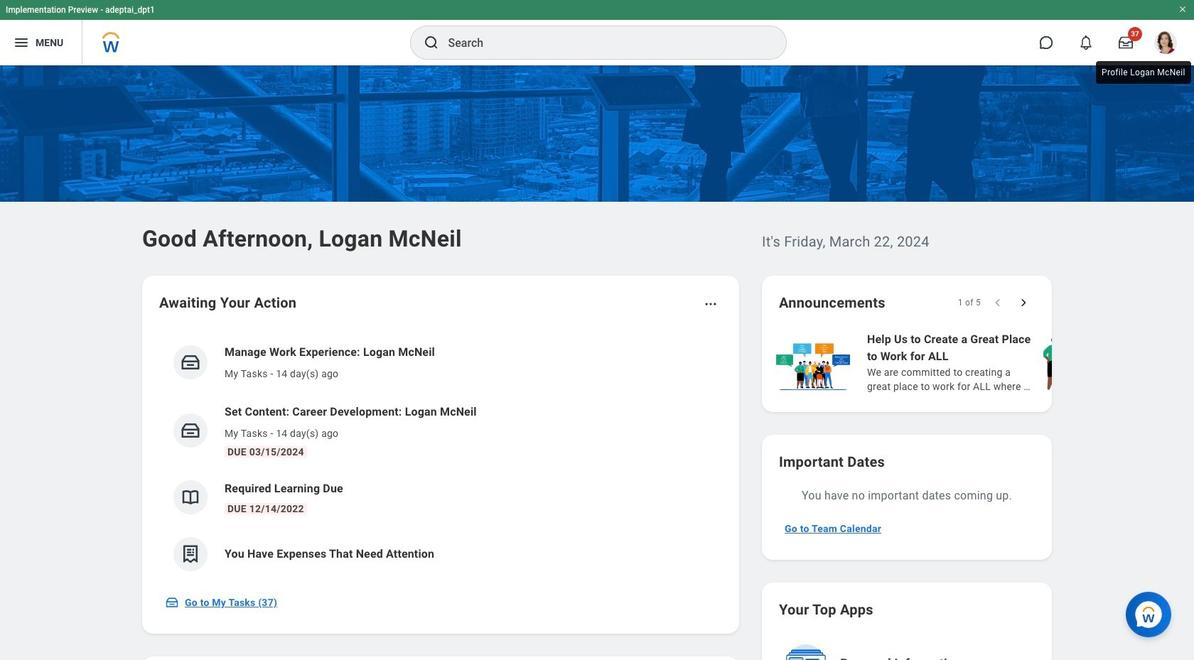 Task type: describe. For each thing, give the bounding box(es) containing it.
dashboard expenses image
[[180, 544, 201, 565]]

Search Workday  search field
[[448, 27, 757, 58]]

book open image
[[180, 487, 201, 508]]

chevron right small image
[[1016, 296, 1031, 310]]

inbox large image
[[1119, 36, 1133, 50]]

2 inbox image from the top
[[180, 420, 201, 441]]

profile logan mcneil image
[[1154, 31, 1177, 57]]

justify image
[[13, 34, 30, 51]]

1 inbox image from the top
[[180, 352, 201, 373]]

notifications large image
[[1079, 36, 1093, 50]]

related actions image
[[704, 297, 718, 311]]

search image
[[423, 34, 440, 51]]



Task type: locate. For each thing, give the bounding box(es) containing it.
1 horizontal spatial list
[[773, 330, 1194, 395]]

list
[[773, 330, 1194, 395], [159, 333, 722, 583]]

close environment banner image
[[1179, 5, 1187, 14]]

1 vertical spatial inbox image
[[180, 420, 201, 441]]

0 vertical spatial inbox image
[[180, 352, 201, 373]]

main content
[[0, 65, 1194, 660]]

chevron left small image
[[991, 296, 1005, 310]]

banner
[[0, 0, 1194, 65]]

tooltip
[[1093, 58, 1194, 87]]

status
[[958, 297, 981, 309]]

0 horizontal spatial list
[[159, 333, 722, 583]]

inbox image
[[180, 352, 201, 373], [180, 420, 201, 441]]

inbox image
[[165, 596, 179, 610]]



Task type: vqa. For each thing, say whether or not it's contained in the screenshot.
Profile Logan McNeil IMAGE
yes



